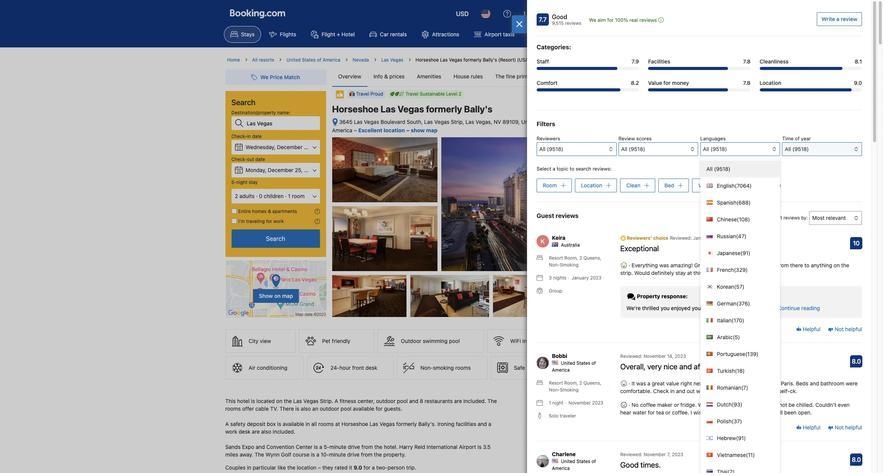 Task type: vqa. For each thing, say whether or not it's contained in the screenshot.
the top we're
yes



Task type: describe. For each thing, give the bounding box(es) containing it.
and down select a topic to search reviews:
[[566, 181, 575, 187]]

east for unexpected
[[711, 388, 722, 395]]

is right the 'center'
[[314, 444, 318, 451]]

las up there
[[293, 398, 302, 405]]

room
[[543, 182, 557, 189]]

chinese
[[713, 216, 737, 223]]

the left hotel.
[[375, 444, 383, 451]]

(5)
[[733, 334, 740, 341]]

all left 'resorts'
[[252, 57, 258, 63]]

1 vertical spatial from
[[362, 444, 373, 451]]

0 vertical spatial also
[[301, 406, 311, 412]]

and right nice
[[680, 363, 692, 372]]

(9518) for languages
[[711, 146, 727, 152]]

work inside search "section"
[[274, 219, 284, 224]]

with for unexpected
[[737, 388, 747, 395]]

1 horizontal spatial scored 7.7 element
[[627, 146, 639, 159]]

great
[[694, 262, 708, 269]]

1 vertical spatial drive
[[347, 452, 360, 458]]

vegas left boulevard
[[364, 119, 379, 125]]

rentals
[[390, 31, 407, 38]]

you
[[661, 305, 670, 312]]

they
[[322, 465, 333, 471]]

· up traveler
[[565, 401, 566, 406]]

on inside search "section"
[[274, 293, 281, 299]]

write a review button
[[817, 12, 862, 26]]

and right expo
[[256, 444, 265, 451]]

to right topic
[[570, 166, 574, 172]]

value for it was a great value right next door to our conference at the paris. beds and bathroom were comfortable. check in and out we're east even with unexpected self-ck.
[[666, 381, 679, 387]]

desk inside this hotel is located on the las vegas strip. a fitness center, outdoor pool and 8 restaurants are included. the rooms offer cable tv. there is also an outdoor pool available for guests. a safety deposit box is available in all rooms at horseshoe las vegas formerly bally's. ironing facilities and a work desk are also included. sands expo and convention center is a 5-minute drive from the hotel. harry reid international airport is 3.5 miles away. the wynn golf course is a 10-minute drive from the property.
[[239, 429, 251, 435]]

2023 up +54
[[590, 275, 602, 281]]

1 vertical spatial minute
[[329, 452, 346, 458]]

2 vertical spatial location
[[297, 465, 317, 471]]

2023 for monday, december 25, 2023
[[304, 167, 317, 173]]

+54
[[591, 292, 604, 300]]

topic
[[557, 166, 568, 172]]

maker
[[657, 402, 673, 409]]

20,
[[304, 144, 312, 150]]

vegas up south,
[[398, 104, 424, 114]]

tv.
[[270, 406, 278, 412]]

0 horizontal spatial also
[[261, 429, 271, 435]]

of inside 3645 las vegas boulevard south, las vegas strip, las vegas, nv 89109, united states of america
[[556, 119, 561, 125]]

person
[[388, 465, 405, 471]]

all for languages
[[703, 146, 709, 152]]

1 vertical spatial november
[[569, 401, 591, 406]]

vegas up an
[[303, 398, 319, 405]]

to for everything was amazing! great location - was easy to walk from there to anything on the strip. would definitely stay at this place again.
[[759, 262, 763, 269]]

scored 8.0 element for overall, very nice and affordable.
[[851, 356, 863, 368]]

formerly inside this hotel is located on the las vegas strip. a fitness center, outdoor pool and 8 restaurants are included. the rooms offer cable tv. there is also an outdoor pool available for guests. a safety deposit box is available in all rooms at horseshoe las vegas formerly bally's. ironing facilities and a work desk are also included. sands expo and convention center is a 5-minute drive from the hotel. harry reid international airport is 3.5 miles away. the wynn golf course is a 10-minute drive from the property.
[[396, 421, 417, 428]]

hour
[[340, 365, 351, 371]]

an
[[312, 406, 318, 412]]

0 horizontal spatial location
[[581, 182, 602, 189]]

property response:
[[636, 293, 688, 300]]

1 vertical spatial with
[[717, 305, 727, 312]]

2 horizontal spatial –
[[406, 127, 410, 134]]

children
[[264, 193, 284, 199]]

keira.
[[737, 305, 751, 312]]

0 horizontal spatial had
[[708, 402, 717, 409]]

out for it was a great value right next door to our conference at the paris. beds and bathroom were comfortable. check in and out we're east even with unexpected self-ck.
[[687, 388, 695, 395]]

date for check-out date
[[255, 157, 265, 162]]

good inside list of reviews region
[[620, 461, 639, 470]]

dutch
[[713, 402, 732, 408]]

0 horizontal spatial rooms
[[225, 406, 241, 412]]

taxis
[[503, 31, 515, 38]]

for inside search "section"
[[266, 219, 272, 224]]

not for first not helpful button from the top
[[835, 326, 844, 333]]

1 vertical spatial excellent
[[550, 235, 574, 242]]

at inside it was a great value right next door to our conference at the paris. beds and bathroom were comfortable. check in and out we're east even with …
[[596, 175, 600, 181]]

from inside everything was amazing! great location - was easy to walk from there to anything on the strip. would definitely stay at this place again.
[[777, 262, 789, 269]]

las right strip,
[[466, 119, 474, 125]]

and up chilled.
[[810, 381, 819, 387]]

value for money 7.8 meter
[[648, 88, 751, 92]]

all (9518) button for review scores
[[619, 142, 699, 156]]

to right there
[[805, 262, 810, 269]]

next for …
[[611, 169, 621, 175]]

i'm traveling for work
[[238, 219, 284, 224]]

hear
[[620, 410, 631, 416]]

south,
[[407, 119, 423, 125]]

0
[[259, 193, 262, 199]]

on inside this hotel is located on the las vegas strip. a fitness center, outdoor pool and 8 restaurants are included. the rooms offer cable tv. there is also an outdoor pool available for guests. a safety deposit box is available in all rooms at horseshoe las vegas formerly bally's. ironing facilities and a work desk are also included. sands expo and convention center is a 5-minute drive from the hotel. harry reid international airport is 3.5 miles away. the wynn golf course is a 10-minute drive from the property.
[[276, 398, 282, 405]]

a up 3.5
[[488, 421, 491, 428]]

8.0 for overall, very nice and affordable.
[[852, 359, 861, 365]]

could
[[764, 402, 778, 409]]

all (9518) for languages
[[703, 146, 727, 152]]

all (9518) button for reviewers
[[537, 142, 617, 156]]

even inside no coffee maker or fridge. we had leftover salad that could not be chilled. couldn't even hear water for tea or coffee. i wish the pool and/or jacuzzi had still been open.
[[838, 402, 850, 409]]

united states of america for charlene
[[552, 459, 596, 472]]

vegas down guests.
[[380, 421, 395, 428]]

…
[[602, 193, 606, 199]]

+54 photos link
[[572, 275, 647, 317]]

horseshoe for horseshoe las vegas formerly bally's (resort) (usa) deals
[[416, 57, 439, 63]]

0 vertical spatial drive
[[348, 444, 360, 451]]

america up 1 night · november 2023
[[552, 368, 570, 373]]

pool down the fitness
[[341, 406, 351, 412]]

even for unexpected
[[723, 388, 735, 395]]

2 not helpful button from the top
[[828, 424, 862, 432]]

property
[[550, 10, 575, 17]]

· right children
[[285, 193, 287, 199]]

america inside 3645 las vegas boulevard south, las vegas strip, las vegas, nv 89109, united states of america
[[332, 127, 352, 134]]

united down charlene
[[561, 459, 575, 465]]

hotel
[[237, 398, 250, 405]]

for inside no coffee maker or fridge. we had leftover salad that could not be chilled. couldn't even hear water for tea or coffee. i wish the pool and/or jacuzzi had still been open.
[[648, 410, 655, 416]]

not helpful for first not helpful button from the bottom of the list of reviews region
[[834, 424, 862, 431]]

and left "8"
[[409, 398, 419, 405]]

all inside this hotel is located on the las vegas strip. a fitness center, outdoor pool and 8 restaurants are included. the rooms offer cable tv. there is also an outdoor pool available for guests. a safety deposit box is available in all rooms at horseshoe las vegas formerly bally's. ironing facilities and a work desk are also included. sands expo and convention center is a 5-minute drive from the hotel. harry reid international airport is 3.5 miles away. the wynn golf course is a 10-minute drive from the property.
[[311, 421, 317, 428]]

group
[[549, 288, 562, 294]]

airport taxis link
[[467, 26, 521, 43]]

a left 10-
[[317, 452, 319, 458]]

1 horizontal spatial –
[[354, 127, 357, 134]]

1 horizontal spatial included.
[[464, 398, 486, 405]]

photos
[[605, 292, 628, 300]]

work inside this hotel is located on the las vegas strip. a fitness center, outdoor pool and 8 restaurants are included. the rooms offer cable tv. there is also an outdoor pool available for guests. a safety deposit box is available in all rooms at horseshoe las vegas formerly bally's. ironing facilities and a work desk are also included. sands expo and convention center is a 5-minute drive from the hotel. harry reid international airport is 3.5 miles away. the wynn golf course is a 10-minute drive from the property.
[[225, 429, 237, 435]]

golf
[[281, 452, 291, 458]]

0 vertical spatial outdoor
[[376, 398, 396, 405]]

paris. for …
[[612, 175, 625, 181]]

ironing
[[438, 421, 455, 428]]

booking.com image
[[230, 9, 285, 18]]

(91) for japanese
[[741, 250, 751, 257]]

1 horizontal spatial available
[[353, 406, 374, 412]]

1 horizontal spatial are
[[454, 398, 462, 405]]

located
[[257, 398, 275, 405]]

sign
[[620, 10, 631, 17]]

vegas left strip,
[[434, 119, 450, 125]]

9.0 for location
[[854, 80, 862, 86]]

unexpected
[[748, 388, 777, 395]]

great for it was a great value right next door to our conference at the paris. beds and bathroom were comfortable. check in and out we're east even with …
[[572, 169, 584, 175]]

december for wednesday,
[[277, 144, 303, 150]]

december for monday,
[[268, 167, 294, 173]]

a inside it was a great value right next door to our conference at the paris. beds and bathroom were comfortable. check in and out we're east even with unexpected self-ck.
[[648, 381, 651, 387]]

1 vertical spatial available
[[283, 421, 304, 428]]

pet
[[322, 338, 330, 345]]

in inside this hotel is located on the las vegas strip. a fitness center, outdoor pool and 8 restaurants are included. the rooms offer cable tv. there is also an outdoor pool available for guests. a safety deposit box is available in all rooms at horseshoe las vegas formerly bally's. ironing facilities and a work desk are also included. sands expo and convention center is a 5-minute drive from the hotel. harry reid international airport is 3.5 miles away. the wynn golf course is a 10-minute drive from the property.
[[306, 421, 310, 428]]

2023 for reviewed: january 6, 2023
[[717, 236, 729, 241]]

and right the facilities
[[478, 421, 487, 428]]

in down away.
[[247, 465, 251, 471]]

self-
[[779, 388, 790, 395]]

facilities
[[648, 58, 671, 65]]

expo
[[242, 444, 254, 451]]

united left baggage
[[561, 361, 575, 367]]

center,
[[358, 398, 375, 405]]

0 horizontal spatial search
[[231, 98, 256, 107]]

1 vertical spatial we
[[753, 305, 761, 312]]

and up fridge.
[[676, 388, 685, 395]]

choice
[[653, 236, 669, 241]]

search button
[[231, 230, 320, 248]]

particular
[[253, 465, 276, 471]]

it for it was a great value right next door to our conference at the paris. beds and bathroom were comfortable. check in and out we're east even with unexpected self-ck.
[[632, 381, 635, 387]]

comfort 8.2 meter
[[537, 88, 639, 92]]

scored 8.0 element for good times.
[[851, 454, 863, 466]]

map inside search "section"
[[282, 293, 293, 299]]

great for it was a great value right next door to our conference at the paris. beds and bathroom were comfortable. check in and out we're east even with unexpected self-ck.
[[652, 381, 665, 387]]

0 vertical spatial scored 7.7 element
[[537, 13, 549, 26]]

1 vertical spatial or
[[666, 410, 671, 416]]

amenities
[[417, 73, 441, 80]]

open.
[[798, 410, 812, 416]]

areas
[[535, 338, 549, 345]]

5-night stay
[[231, 180, 258, 185]]

entire
[[238, 209, 251, 214]]

reviews left (9,515)
[[557, 73, 575, 80]]

facilities 7.8 meter
[[648, 67, 751, 70]]

reviews up reviews:
[[607, 153, 624, 159]]

8.0 for good times.
[[852, 457, 861, 464]]

5- inside search "section"
[[231, 180, 236, 185]]

vegas up the prices
[[390, 57, 403, 63]]

+
[[337, 31, 340, 38]]

hotel.
[[384, 444, 398, 451]]

location 9.0 meter
[[760, 88, 862, 92]]

2023 for wednesday, december 20, 2023
[[313, 144, 326, 150]]

(47)
[[736, 233, 747, 240]]

stay inside search "section"
[[249, 180, 258, 185]]

was for it was a great value right next door to our conference at the paris. beds and bathroom were comfortable. check in and out we're east even with unexpected self-ck.
[[637, 381, 646, 387]]

good for rated good element associated with top scored 7.7 element
[[552, 13, 567, 20]]

and down reviews:
[[605, 187, 614, 193]]

helpful for first not helpful button from the bottom of the list of reviews region
[[845, 424, 862, 431]]

(9518) for reviewers
[[547, 146, 563, 152]]

a inside button
[[837, 16, 840, 22]]

1 horizontal spatial location
[[384, 127, 405, 134]]

reviewers'
[[627, 236, 652, 241]]

bobbi inside list of reviews region
[[552, 353, 567, 360]]

las up show
[[424, 119, 433, 125]]

0 vertical spatial reviewed:
[[670, 236, 692, 241]]

in inside it was a great value right next door to our conference at the paris. beds and bathroom were comfortable. check in and out we're east even with …
[[600, 187, 604, 193]]

review
[[619, 136, 635, 142]]

horseshoe inside this hotel is located on the las vegas strip. a fitness center, outdoor pool and 8 restaurants are included. the rooms offer cable tv. there is also an outdoor pool available for guests. a safety deposit box is available in all rooms at horseshoe las vegas formerly bally's. ironing facilities and a work desk are also included. sands expo and convention center is a 5-minute drive from the hotel. harry reid international airport is 3.5 miles away. the wynn golf course is a 10-minute drive from the property.
[[342, 421, 368, 428]]

united states of america link
[[286, 57, 341, 64]]

· left 0
[[256, 193, 258, 199]]

couples in particular like the location – they rated it 9.0 for a two-person trip.
[[225, 465, 416, 471]]

(37)
[[732, 418, 742, 425]]

nevada
[[353, 57, 369, 63]]

is up offer
[[251, 398, 255, 405]]

america up overview
[[323, 57, 341, 63]]

bally's for horseshoe las vegas formerly bally's (resort) (usa) deals
[[483, 57, 497, 63]]

reviews left by:
[[784, 215, 800, 221]]

check- for in
[[231, 134, 247, 139]]

were for it was a great value right next door to our conference at the paris. beds and bathroom were comfortable. check in and out we're east even with …
[[600, 181, 611, 187]]

1 vertical spatial a
[[225, 421, 229, 428]]

deposit
[[247, 421, 265, 428]]

0 vertical spatial january
[[693, 236, 711, 241]]

· up strip.
[[627, 262, 632, 269]]

house rules link
[[448, 67, 489, 87]]

no
[[632, 402, 639, 409]]

paris. for unexpected
[[781, 381, 795, 387]]

the inside no coffee maker or fridge. we had leftover salad that could not be chilled. couldn't even hear water for tea or coffee. i wish the pool and/or jacuzzi had still been open.
[[706, 410, 714, 416]]

we inside button
[[589, 17, 596, 23]]

airport inside this hotel is located on the las vegas strip. a fitness center, outdoor pool and 8 restaurants are included. the rooms offer cable tv. there is also an outdoor pool available for guests. a safety deposit box is available in all rooms at horseshoe las vegas formerly bally's. ironing facilities and a work desk are also included. sands expo and convention center is a 5-minute drive from the hotel. harry reid international airport is 3.5 miles away. the wynn golf course is a 10-minute drive from the property.
[[459, 444, 476, 451]]

reviews inside button
[[640, 17, 657, 23]]

at inside this hotel is located on the las vegas strip. a fitness center, outdoor pool and 8 restaurants are included. the rooms offer cable tv. there is also an outdoor pool available for guests. a safety deposit box is available in all rooms at horseshoe las vegas formerly bally's. ironing facilities and a work desk are also included. sands expo and convention center is a 5-minute drive from the hotel. harry reid international airport is 3.5 miles away. the wynn golf course is a 10-minute drive from the property.
[[335, 421, 340, 428]]

(9,515)
[[577, 73, 594, 80]]

las down center, on the bottom left of the page
[[370, 421, 378, 428]]

1 horizontal spatial rooms
[[318, 421, 334, 428]]

is down the 'center'
[[311, 452, 315, 458]]

2 vertical spatial 9.0
[[354, 465, 362, 471]]

fine
[[506, 73, 515, 80]]

review scores
[[619, 136, 652, 142]]

helpful for first not helpful button from the top
[[845, 326, 862, 333]]

vegas,
[[476, 119, 492, 125]]

the up there
[[284, 398, 292, 405]]

good 9,515 reviews for rightmost scored 7.7 element
[[594, 146, 624, 159]]

0 horizontal spatial –
[[318, 465, 321, 471]]

non-smoking rooms
[[421, 365, 471, 371]]

2 adults · 0 children · 1 room
[[235, 193, 305, 199]]

course
[[293, 452, 310, 458]]

for inside button
[[607, 17, 614, 23]]

2 adults · 0 children · 1 room button
[[231, 189, 320, 204]]

bally's for horseshoe las vegas formerly bally's
[[464, 104, 493, 114]]

was right -
[[735, 262, 744, 269]]

on inside everything was amazing! great location - was easy to walk from there to anything on the strip. would definitely stay at this place again.
[[834, 262, 840, 269]]

a left topic
[[553, 166, 555, 172]]

0 vertical spatial map
[[426, 127, 438, 134]]

list of reviews region
[[532, 225, 867, 474]]

check for it was a great value right next door to our conference at the paris. beds and bathroom were comfortable. check in and out we're east even with …
[[584, 187, 599, 193]]

we aim for 100% real reviews
[[589, 17, 657, 23]]

pool inside no coffee maker or fridge. we had leftover salad that could not be chilled. couldn't even hear water for tea or coffee. i wish the pool and/or jacuzzi had still been open.
[[716, 410, 727, 416]]

& inside search "section"
[[268, 209, 271, 214]]

australia
[[561, 242, 580, 248]]

the inside it was a great value right next door to our conference at the paris. beds and bathroom were comfortable. check in and out we're east even with …
[[602, 175, 610, 181]]

korean
[[713, 284, 734, 290]]

pool up guests.
[[397, 398, 408, 405]]

it for it was a great value right next door to our conference at the paris. beds and bathroom were comfortable. check in and out we're east even with …
[[553, 169, 556, 175]]

valign  initial image
[[335, 90, 344, 99]]

2 inside button
[[235, 193, 238, 199]]

2023 down baggage
[[592, 401, 604, 406]]

conference for …
[[568, 175, 594, 181]]

vegas up house
[[449, 57, 462, 63]]

i'm
[[238, 219, 245, 224]]

(329)
[[734, 267, 748, 273]]

of inside filter reviews region
[[795, 136, 800, 142]]

harry
[[399, 444, 413, 451]]

offer
[[242, 406, 254, 412]]

east for …
[[567, 193, 577, 199]]

las right 3645
[[354, 119, 363, 125]]

(170)
[[732, 317, 745, 324]]

at inside it was a great value right next door to our conference at the paris. beds and bathroom were comfortable. check in and out we're east even with unexpected self-ck.
[[764, 381, 769, 387]]

desk inside 24-hour front desk button
[[366, 365, 377, 371]]

a inside it was a great value right next door to our conference at the paris. beds and bathroom were comfortable. check in and out we're east even with …
[[568, 169, 571, 175]]

0 vertical spatial a
[[335, 398, 338, 405]]

home
[[227, 57, 240, 63]]

the fine print
[[495, 73, 528, 80]]

the up two-
[[374, 452, 382, 458]]

reading
[[802, 305, 820, 312]]

hebrew
[[713, 435, 736, 442]]

a left two-
[[372, 465, 375, 471]]

1 vertical spatial january
[[572, 275, 589, 281]]

all for reviewers
[[539, 146, 546, 152]]

las up info & prices
[[381, 57, 389, 63]]

formerly for horseshoe las vegas formerly bally's
[[426, 104, 462, 114]]

3645 las vegas boulevard south, las vegas strip, las vegas, nv 89109, united states of america
[[332, 119, 561, 134]]

· down 'overall,'
[[627, 381, 632, 387]]

stay inside everything was amazing! great location - was easy to walk from there to anything on the strip. would definitely stay at this place again.
[[676, 270, 686, 277]]

your inside list your property link
[[536, 10, 548, 17]]

all (9518) up the english at the right top of the page
[[707, 166, 731, 172]]

show on map
[[259, 293, 293, 299]]

for right value
[[664, 80, 671, 86]]

resorts
[[259, 57, 274, 63]]

is right there
[[295, 406, 299, 412]]

monday,
[[246, 167, 266, 173]]

is right box
[[277, 421, 281, 428]]

were for it was a great value right next door to our conference at the paris. beds and bathroom were comfortable. check in and out we're east even with unexpected self-ck.
[[846, 381, 858, 387]]

1 horizontal spatial or
[[674, 402, 679, 409]]

reviews down property on the right of page
[[565, 20, 582, 26]]

1 vertical spatial included.
[[273, 429, 295, 435]]

outdoor swimming pool
[[401, 338, 460, 345]]

1 horizontal spatial 2
[[459, 91, 462, 97]]

show for show more
[[754, 182, 767, 189]]

1 inside button
[[288, 193, 291, 199]]

storage
[[611, 365, 630, 371]]



Task type: locate. For each thing, give the bounding box(es) containing it.
1 vertical spatial search
[[266, 235, 285, 242]]

rated good element left register link on the right
[[552, 12, 582, 21]]

good 9,515 reviews for top scored 7.7 element
[[552, 13, 582, 26]]

united states of america for bobbi
[[552, 361, 596, 373]]

wifi in all areas
[[510, 338, 549, 345]]

paris. inside it was a great value right next door to our conference at the paris. beds and bathroom were comfortable. check in and out we're east even with …
[[612, 175, 625, 181]]

trip.
[[406, 465, 416, 471]]

1 horizontal spatial had
[[764, 410, 773, 416]]

formerly for horseshoe las vegas formerly bally's (resort) (usa) deals
[[464, 57, 482, 63]]

for left two-
[[364, 465, 371, 471]]

1 vertical spatial 9,515
[[594, 153, 606, 159]]

rated good element
[[552, 12, 582, 21], [550, 145, 624, 154]]

door inside it was a great value right next door to our conference at the paris. beds and bathroom were comfortable. check in and out we're east even with …
[[623, 169, 633, 175]]

0 vertical spatial united states of america
[[286, 57, 341, 63]]

show inside button
[[754, 182, 767, 189]]

paris.
[[612, 175, 625, 181], [781, 381, 795, 387]]

the fine print link
[[489, 67, 534, 87]]

check up maker
[[653, 388, 669, 395]]

0 vertical spatial date
[[252, 134, 262, 139]]

0 vertical spatial &
[[384, 73, 388, 80]]

0 vertical spatial included.
[[464, 398, 486, 405]]

· right nights
[[568, 275, 569, 281]]

good times.
[[620, 461, 661, 470]]

to for it was a great value right next door to our conference at the paris. beds and bathroom were comfortable. check in and out we're east even with unexpected self-ck.
[[719, 381, 724, 387]]

0 vertical spatial out
[[247, 157, 254, 162]]

7.8 for value for money
[[743, 80, 751, 86]]

it
[[553, 169, 556, 175], [632, 381, 635, 387]]

or right tea on the bottom right
[[666, 410, 671, 416]]

horseshoe up amenities
[[416, 57, 439, 63]]

2 vertical spatial from
[[361, 452, 373, 458]]

2 scored 8.0 element from the top
[[851, 454, 863, 466]]

1 vertical spatial check-
[[231, 157, 247, 162]]

out left clean
[[615, 187, 623, 193]]

beds for …
[[553, 181, 565, 187]]

2 vertical spatial on
[[276, 398, 282, 405]]

november up very
[[644, 354, 666, 360]]

2023 for reviewed: november 7, 2023
[[672, 452, 683, 458]]

2 not helpful from the top
[[834, 424, 862, 431]]

bathroom inside it was a great value right next door to our conference at the paris. beds and bathroom were comfortable. check in and out we're east even with …
[[576, 181, 599, 187]]

night for 5-
[[236, 180, 247, 185]]

helpful button for first not helpful button from the top
[[796, 326, 821, 333]]

1 horizontal spatial night
[[552, 401, 563, 406]]

safe
[[514, 365, 525, 371]]

november for overall,
[[644, 354, 666, 360]]

in inside it was a great value right next door to our conference at the paris. beds and bathroom were comfortable. check in and out we're east even with unexpected self-ck.
[[670, 388, 675, 395]]

(9518) for time of year
[[793, 146, 809, 152]]

2 all (9518) button from the left
[[619, 142, 699, 156]]

your inside list of reviews region
[[692, 305, 703, 312]]

close image
[[516, 21, 523, 27]]

even inside it was a great value right next door to our conference at the paris. beds and bathroom were comfortable. check in and out we're east even with unexpected self-ck.
[[723, 388, 735, 395]]

9,515 down property on the right of page
[[552, 20, 564, 26]]

check- for out
[[231, 157, 247, 162]]

(91) down (37)
[[736, 435, 746, 442]]

0 vertical spatial not
[[835, 326, 844, 333]]

reviewed: january 6, 2023
[[670, 236, 729, 241]]

(91) for hebrew
[[736, 435, 746, 442]]

filter reviews region
[[537, 119, 862, 474]]

door down affordable.
[[706, 381, 717, 387]]

0 vertical spatial scored 8.0 element
[[851, 356, 863, 368]]

bathroom up "couldn't" at right bottom
[[821, 381, 845, 387]]

0 horizontal spatial show
[[259, 293, 273, 299]]

all
[[252, 57, 258, 63], [539, 146, 546, 152], [621, 146, 628, 152], [703, 146, 709, 152], [785, 146, 791, 152], [707, 166, 713, 172]]

0 horizontal spatial excellent
[[358, 127, 382, 134]]

it inside it was a great value right next door to our conference at the paris. beds and bathroom were comfortable. check in and out we're east even with unexpected self-ck.
[[632, 381, 635, 387]]

5- inside this hotel is located on the las vegas strip. a fitness center, outdoor pool and 8 restaurants are included. the rooms offer cable tv. there is also an outdoor pool available for guests. a safety deposit box is available in all rooms at horseshoe las vegas formerly bally's. ironing facilities and a work desk are also included. sands expo and convention center is a 5-minute drive from the hotel. harry reid international airport is 3.5 miles away. the wynn golf course is a 10-minute drive from the property.
[[324, 444, 330, 451]]

a
[[837, 16, 840, 22], [553, 166, 555, 172], [568, 169, 571, 175], [648, 381, 651, 387], [488, 421, 491, 428], [319, 444, 322, 451], [317, 452, 319, 458], [372, 465, 375, 471]]

1 vertical spatial outdoor
[[320, 406, 339, 412]]

continue reading link
[[778, 305, 820, 313]]

1 not helpful from the top
[[834, 326, 862, 333]]

2 horizontal spatial formerly
[[464, 57, 482, 63]]

rated good element for top scored 7.7 element
[[552, 12, 582, 21]]

1 horizontal spatial bathroom
[[821, 381, 845, 387]]

helpful button
[[796, 326, 821, 333], [796, 424, 821, 432]]

night inside list of reviews region
[[552, 401, 563, 406]]

even
[[578, 193, 589, 199], [723, 388, 735, 395], [838, 402, 850, 409]]

1 vertical spatial rooms
[[225, 406, 241, 412]]

is
[[251, 398, 255, 405], [295, 406, 299, 412], [277, 421, 281, 428], [314, 444, 318, 451], [478, 444, 482, 451], [311, 452, 315, 458]]

3 all (9518) button from the left
[[701, 142, 780, 156]]

0 vertical spatial beds
[[553, 181, 565, 187]]

all (9518) for reviewers
[[539, 146, 563, 152]]

& right info
[[384, 73, 388, 80]]

1 vertical spatial show
[[259, 293, 273, 299]]

america down 3645
[[332, 127, 352, 134]]

7.7 for rightmost scored 7.7 element
[[629, 149, 637, 156]]

night for 1
[[552, 401, 563, 406]]

search up destination/property
[[231, 98, 256, 107]]

your right list at the top right
[[536, 10, 548, 17]]

1 vertical spatial location
[[710, 262, 729, 269]]

paris. up self-
[[781, 381, 795, 387]]

rooms down an
[[318, 421, 334, 428]]

review categories element
[[537, 43, 571, 52]]

night
[[236, 180, 247, 185], [552, 401, 563, 406]]

your left time
[[692, 305, 703, 312]]

all (9518) button for languages
[[701, 142, 780, 156]]

· up hear
[[627, 402, 632, 409]]

las up amenities
[[440, 57, 448, 63]]

we're up fridge.
[[696, 388, 710, 395]]

airport inside airport taxis link
[[485, 31, 502, 38]]

0 horizontal spatial or
[[666, 410, 671, 416]]

search section
[[222, 64, 329, 318]]

list
[[524, 10, 534, 17]]

and/or
[[728, 410, 744, 416]]

0 vertical spatial helpful
[[845, 326, 862, 333]]

prices
[[390, 73, 405, 80]]

0 horizontal spatial it
[[553, 169, 556, 175]]

1 horizontal spatial east
[[711, 388, 722, 395]]

1 horizontal spatial good 9,515 reviews
[[594, 146, 624, 159]]

coffee
[[640, 402, 656, 409]]

reviewed: up 'overall,'
[[620, 354, 643, 360]]

25,
[[295, 167, 303, 173]]

no coffee maker or fridge. we had leftover salad that could not be chilled. couldn't even hear water for tea or coffee. i wish the pool and/or jacuzzi had still been open.
[[620, 402, 850, 416]]

all up view
[[707, 166, 713, 172]]

in right sign
[[633, 10, 637, 17]]

1 horizontal spatial excellent
[[550, 235, 574, 242]]

even right "couldn't" at right bottom
[[838, 402, 850, 409]]

night inside search "section"
[[236, 180, 247, 185]]

flights
[[280, 31, 296, 38]]

at inside everything was amazing! great location - was easy to walk from there to anything on the strip. would definitely stay at this place again.
[[687, 270, 692, 277]]

not helpful for first not helpful button from the top
[[834, 326, 862, 333]]

(9518) up the english at the right top of the page
[[714, 166, 731, 172]]

walk
[[765, 262, 776, 269]]

0 vertical spatial door
[[623, 169, 633, 175]]

we're for …
[[553, 193, 566, 199]]

there
[[280, 406, 294, 412]]

7.9
[[632, 58, 639, 65]]

horseshoe
[[416, 57, 439, 63], [332, 104, 379, 114], [342, 421, 368, 428]]

bathroom for it was a great value right next door to our conference at the paris. beds and bathroom were comfortable. check in and out we're east even with …
[[576, 181, 599, 187]]

date for check-in date
[[252, 134, 262, 139]]

to inside it was a great value right next door to our conference at the paris. beds and bathroom were comfortable. check in and out we're east even with unexpected self-ck.
[[719, 381, 724, 387]]

all (9518) link
[[701, 161, 780, 178]]

20
[[237, 146, 241, 150]]

2023 right 14,
[[675, 354, 686, 360]]

filters
[[537, 121, 555, 128]]

door inside it was a great value right next door to our conference at the paris. beds and bathroom were comfortable. check in and out we're east even with unexpected self-ck.
[[706, 381, 717, 387]]

year
[[801, 136, 811, 142]]

it inside it was a great value right next door to our conference at the paris. beds and bathroom were comfortable. check in and out we're east even with …
[[553, 169, 556, 175]]

value inside it was a great value right next door to our conference at the paris. beds and bathroom were comfortable. check in and out we're east even with unexpected self-ck.
[[666, 381, 679, 387]]

not for first not helpful button from the bottom of the list of reviews region
[[835, 424, 844, 431]]

1 helpful from the top
[[845, 326, 862, 333]]

apartments
[[272, 209, 297, 214]]

car rentals
[[380, 31, 407, 38]]

0 vertical spatial desk
[[366, 365, 377, 371]]

place
[[704, 270, 717, 277]]

check inside it was a great value right next door to our conference at the paris. beds and bathroom were comfortable. check in and out we're east even with unexpected self-ck.
[[653, 388, 669, 395]]

center
[[296, 444, 313, 451]]

in inside button
[[523, 338, 527, 345]]

7.8 for facilities
[[743, 58, 751, 65]]

all (9518) inside button
[[785, 146, 809, 152]]

your
[[536, 10, 548, 17], [692, 305, 703, 312]]

show
[[411, 127, 425, 134]]

all resorts
[[252, 57, 274, 63]]

89109,
[[503, 119, 520, 125]]

horseshoe las vegas formerly bally's (resort) (usa) deals
[[416, 57, 544, 63]]

next for unexpected
[[694, 381, 704, 387]]

1 vertical spatial scored 7.7 element
[[627, 146, 639, 159]]

had left 'leftover'
[[708, 402, 717, 409]]

0 vertical spatial we
[[589, 17, 596, 23]]

salad
[[738, 402, 752, 409]]

great down very
[[652, 381, 665, 387]]

comfort
[[537, 80, 558, 86]]

next inside it was a great value right next door to our conference at the paris. beds and bathroom were comfortable. check in and out we're east even with unexpected self-ck.
[[694, 381, 704, 387]]

conditioning
[[257, 365, 287, 371]]

spanish
[[713, 199, 737, 206]]

russian
[[713, 233, 736, 240]]

0 vertical spatial all
[[528, 338, 534, 345]]

2 vertical spatial out
[[687, 388, 695, 395]]

with for …
[[591, 193, 600, 199]]

were inside it was a great value right next door to our conference at the paris. beds and bathroom were comfortable. check in and out we're east even with …
[[600, 181, 611, 187]]

1 7.8 from the top
[[743, 58, 751, 65]]

reviews up excellent location!
[[556, 213, 579, 220]]

pet friendly button
[[299, 330, 375, 353]]

1 vertical spatial december
[[268, 167, 294, 173]]

2 8.0 from the top
[[852, 457, 861, 464]]

0 horizontal spatial included.
[[273, 429, 295, 435]]

9,515 for rated good element associated with top scored 7.7 element
[[552, 20, 564, 26]]

stay down monday,
[[249, 180, 258, 185]]

right inside it was a great value right next door to our conference at the paris. beds and bathroom were comfortable. check in and out we're east even with …
[[599, 169, 610, 175]]

our for unexpected
[[725, 381, 733, 387]]

9.0 for excellent location!
[[628, 235, 637, 242]]

0 vertical spatial formerly
[[464, 57, 482, 63]]

1 vertical spatial (91)
[[736, 435, 746, 442]]

beds inside it was a great value right next door to our conference at the paris. beds and bathroom were comfortable. check in and out we're east even with …
[[553, 181, 565, 187]]

(91) up easy
[[741, 250, 751, 257]]

2023 for reviewed: november 14, 2023
[[675, 354, 686, 360]]

1 horizontal spatial a
[[335, 398, 338, 405]]

all inside button
[[528, 338, 534, 345]]

1 horizontal spatial we're
[[696, 388, 710, 395]]

helpful for first not helpful button from the top
[[802, 326, 821, 333]]

we're down room
[[553, 193, 566, 199]]

excellent up the australia
[[550, 235, 574, 242]]

0 horizontal spatial desk
[[239, 429, 251, 435]]

november up times.
[[644, 452, 666, 458]]

we right keira.
[[753, 305, 761, 312]]

0 vertical spatial we're
[[553, 193, 566, 199]]

1 8.0 from the top
[[852, 359, 861, 365]]

conference inside it was a great value right next door to our conference at the paris. beds and bathroom were comfortable. check in and out we're east even with …
[[568, 175, 594, 181]]

2 horizontal spatial 9.0
[[854, 80, 862, 86]]

night down 25
[[236, 180, 247, 185]]

las up boulevard
[[381, 104, 396, 114]]

horseshoe las vegas formerly bally's
[[332, 104, 493, 114]]

flight + hotel
[[322, 31, 355, 38]]

with inside it was a great value right next door to our conference at the paris. beds and bathroom were comfortable. check in and out we're east even with unexpected self-ck.
[[737, 388, 747, 395]]

great inside it was a great value right next door to our conference at the paris. beds and bathroom were comfortable. check in and out we're east even with …
[[572, 169, 584, 175]]

we're for unexpected
[[696, 388, 710, 395]]

1 vertical spatial also
[[261, 429, 271, 435]]

1 vertical spatial night
[[552, 401, 563, 406]]

2023 right the 6,
[[717, 236, 729, 241]]

0 horizontal spatial value
[[586, 169, 598, 175]]

america down charlene
[[552, 466, 570, 472]]

scored 10 element
[[851, 238, 863, 250]]

was down 'overall,'
[[637, 381, 646, 387]]

water
[[633, 410, 647, 416]]

outdoor down strip.
[[320, 406, 339, 412]]

we're inside it was a great value right next door to our conference at the paris. beds and bathroom were comfortable. check in and out we're east even with …
[[553, 193, 566, 199]]

2 horizontal spatial even
[[838, 402, 850, 409]]

nevada link
[[353, 57, 369, 64]]

1 horizontal spatial check
[[653, 388, 669, 395]]

location up "…"
[[581, 182, 602, 189]]

out inside it was a great value right next door to our conference at the paris. beds and bathroom were comfortable. check in and out we're east even with …
[[615, 187, 623, 193]]

2 check- from the top
[[231, 157, 247, 162]]

was for everything was amazing! great location - was easy to walk from there to anything on the strip. would definitely stay at this place again.
[[660, 262, 669, 269]]

pet friendly
[[322, 338, 350, 345]]

travel sustainable level 2
[[406, 91, 462, 97]]

good left times.
[[620, 461, 639, 470]]

2 horizontal spatial rooms
[[455, 365, 471, 371]]

2 vertical spatial formerly
[[396, 421, 417, 428]]

1 horizontal spatial we
[[698, 402, 706, 409]]

right inside it was a great value right next door to our conference at the paris. beds and bathroom were comfortable. check in and out we're east even with unexpected self-ck.
[[681, 381, 692, 387]]

our inside it was a great value right next door to our conference at the paris. beds and bathroom were comfortable. check in and out we're east even with unexpected self-ck.
[[725, 381, 733, 387]]

0 horizontal spatial with
[[591, 193, 600, 199]]

2 7.8 from the top
[[743, 80, 751, 86]]

attractions
[[432, 31, 459, 38]]

scored 9.0 element
[[627, 232, 639, 245]]

click to open map view image
[[332, 118, 338, 127]]

0 horizontal spatial east
[[567, 193, 577, 199]]

easy
[[746, 262, 757, 269]]

1 vertical spatial stay
[[676, 270, 686, 277]]

2 vertical spatial rooms
[[318, 421, 334, 428]]

romanian
[[713, 385, 741, 391]]

december left 20,
[[277, 144, 303, 150]]

to inside it was a great value right next door to our conference at the paris. beds and bathroom were comfortable. check in and out we're east even with …
[[553, 175, 558, 181]]

rated good element for rightmost scored 7.7 element
[[550, 145, 624, 154]]

check-out date
[[231, 157, 265, 162]]

2 helpful from the top
[[845, 424, 862, 431]]

1 vertical spatial were
[[846, 381, 858, 387]]

with inside it was a great value right next door to our conference at the paris. beds and bathroom were comfortable. check in and out we're east even with …
[[591, 193, 600, 199]]

paris. inside it was a great value right next door to our conference at the paris. beds and bathroom were comfortable. check in and out we're east even with unexpected self-ck.
[[781, 381, 795, 387]]

airport left taxis
[[485, 31, 502, 38]]

1 vertical spatial next
[[694, 381, 704, 387]]

0 vertical spatial horseshoe
[[416, 57, 439, 63]]

0 horizontal spatial all
[[311, 421, 317, 428]]

1 horizontal spatial map
[[426, 127, 438, 134]]

car
[[380, 31, 389, 38]]

conference inside it was a great value right next door to our conference at the paris. beds and bathroom were comfortable. check in and out we're east even with unexpected self-ck.
[[735, 381, 762, 387]]

1 not from the top
[[835, 326, 844, 333]]

1 vertical spatial location
[[581, 182, 602, 189]]

all (9518) for time of year
[[785, 146, 809, 152]]

we're inside it was a great value right next door to our conference at the paris. beds and bathroom were comfortable. check in and out we're east even with unexpected self-ck.
[[696, 388, 710, 395]]

with
[[591, 193, 600, 199], [717, 305, 727, 312], [737, 388, 747, 395]]

1 horizontal spatial work
[[274, 219, 284, 224]]

work down safety
[[225, 429, 237, 435]]

(9518) down reviewers
[[547, 146, 563, 152]]

united inside 3645 las vegas boulevard south, las vegas strip, las vegas, nv 89109, united states of america
[[521, 119, 538, 125]]

2023 right 20,
[[313, 144, 326, 150]]

languages
[[701, 136, 726, 142]]

value inside it was a great value right next door to our conference at the paris. beds and bathroom were comfortable. check in and out we're east even with …
[[586, 169, 598, 175]]

next inside it was a great value right next door to our conference at the paris. beds and bathroom were comfortable. check in and out we're east even with …
[[611, 169, 621, 175]]

(9518) inside button
[[793, 146, 809, 152]]

the right like
[[287, 465, 295, 471]]

a right write
[[837, 16, 840, 22]]

1 horizontal spatial next
[[694, 381, 704, 387]]

0 vertical spatial conference
[[568, 175, 594, 181]]

all for review scores
[[621, 146, 628, 152]]

helpful for first not helpful button from the bottom of the list of reviews region
[[802, 424, 821, 431]]

2 helpful button from the top
[[796, 424, 821, 432]]

0 vertical spatial excellent
[[358, 127, 382, 134]]

to for it was a great value right next door to our conference at the paris. beds and bathroom were comfortable. check in and out we're east even with …
[[553, 175, 558, 181]]

east up the guest reviews
[[567, 193, 577, 199]]

5- down the check-out date
[[231, 180, 236, 185]]

our inside it was a great value right next door to our conference at the paris. beds and bathroom were comfortable. check in and out we're east even with …
[[559, 175, 567, 181]]

reviewed: for very
[[620, 354, 643, 360]]

house rules
[[454, 73, 483, 80]]

in up maker
[[670, 388, 675, 395]]

door for …
[[623, 169, 633, 175]]

was inside it was a great value right next door to our conference at the paris. beds and bathroom were comfortable. check in and out we're east even with unexpected self-ck.
[[637, 381, 646, 387]]

was up definitely
[[660, 262, 669, 269]]

0 horizontal spatial airport
[[459, 444, 476, 451]]

comfortable. up no
[[620, 388, 652, 395]]

airport taxis
[[485, 31, 515, 38]]

scored 8.0 element
[[851, 356, 863, 368], [851, 454, 863, 466]]

bathroom for it was a great value right next door to our conference at the paris. beds and bathroom were comfortable. check in and out we're east even with unexpected self-ck.
[[821, 381, 845, 387]]

united states of america down flight
[[286, 57, 341, 63]]

bally's up vegas,
[[464, 104, 493, 114]]

italian
[[713, 317, 732, 324]]

0 horizontal spatial we're
[[553, 193, 566, 199]]

bally's.
[[418, 421, 436, 428]]

adults
[[240, 193, 255, 199]]

search down i'm traveling for work
[[266, 235, 285, 242]]

right for …
[[599, 169, 610, 175]]

0 vertical spatial guest
[[541, 73, 555, 80]]

7.7 for top scored 7.7 element
[[539, 16, 547, 23]]

that
[[753, 402, 763, 409]]

1 scored 8.0 element from the top
[[851, 356, 863, 368]]

wynn
[[266, 452, 280, 458]]

0 horizontal spatial were
[[600, 181, 611, 187]]

east inside it was a great value right next door to our conference at the paris. beds and bathroom were comfortable. check in and out we're east even with …
[[567, 193, 577, 199]]

east inside it was a great value right next door to our conference at the paris. beds and bathroom were comfortable. check in and out we're east even with unexpected self-ck.
[[711, 388, 722, 395]]

available
[[353, 406, 374, 412], [283, 421, 304, 428]]

were inside it was a great value right next door to our conference at the paris. beds and bathroom were comfortable. check in and out we're east even with unexpected self-ck.
[[846, 381, 858, 387]]

0 horizontal spatial stay
[[249, 180, 258, 185]]

outdoor
[[401, 338, 421, 345]]

check for it was a great value right next door to our conference at the paris. beds and bathroom were comfortable. check in and out we're east even with unexpected self-ck.
[[653, 388, 669, 395]]

beds inside it was a great value right next door to our conference at the paris. beds and bathroom were comfortable. check in and out we're east even with unexpected self-ck.
[[796, 381, 809, 387]]

out inside it was a great value right next door to our conference at the paris. beds and bathroom were comfortable. check in and out we're east even with unexpected self-ck.
[[687, 388, 695, 395]]

1 all (9518) button from the left
[[537, 142, 617, 156]]

3 nights · january 2023
[[549, 275, 602, 281]]

check inside it was a great value right next door to our conference at the paris. beds and bathroom were comfortable. check in and out we're east even with …
[[584, 187, 599, 193]]

amazing!
[[671, 262, 693, 269]]

in inside search "section"
[[247, 134, 251, 139]]

helpful button for first not helpful button from the bottom of the list of reviews region
[[796, 424, 821, 432]]

comfortable. for it was a great value right next door to our conference at the paris. beds and bathroom were comfortable. check in and out we're east even with …
[[553, 187, 583, 193]]

1 vertical spatial 2
[[235, 193, 238, 199]]

united states of america up 1 night · november 2023
[[552, 361, 596, 373]]

caesars entertainment image
[[549, 398, 625, 418]]

1 not helpful button from the top
[[828, 326, 862, 333]]

deals
[[532, 57, 544, 63]]

united inside united states of america link
[[286, 57, 301, 63]]

staff 7.9 meter
[[537, 67, 639, 70]]

good for rated good element corresponding to rightmost scored 7.7 element
[[608, 146, 624, 153]]

2 not from the top
[[835, 424, 844, 431]]

out inside search "section"
[[247, 157, 254, 162]]

(9518) for review scores
[[629, 146, 645, 152]]

0 vertical spatial search
[[231, 98, 256, 107]]

states inside 3645 las vegas boulevard south, las vegas strip, las vegas, nv 89109, united states of america
[[539, 119, 555, 125]]

1 inside list of reviews region
[[549, 401, 551, 406]]

2 horizontal spatial out
[[687, 388, 695, 395]]

1 check- from the top
[[231, 134, 247, 139]]

1 horizontal spatial right
[[681, 381, 692, 387]]

travel
[[406, 91, 419, 97]]

0 vertical spatial with
[[591, 193, 600, 199]]

staff
[[537, 58, 549, 65]]

conference for unexpected
[[735, 381, 762, 387]]

door for unexpected
[[706, 381, 717, 387]]

(9518) down languages
[[711, 146, 727, 152]]

1 horizontal spatial with
[[717, 305, 727, 312]]

beds for unexpected
[[796, 381, 809, 387]]

show inside search "section"
[[259, 293, 273, 299]]

0 vertical spatial 1
[[288, 193, 291, 199]]

even inside it was a great value right next door to our conference at the paris. beds and bathroom were comfortable. check in and out we're east even with …
[[578, 193, 589, 199]]

for inside this hotel is located on the las vegas strip. a fitness center, outdoor pool and 8 restaurants are included. the rooms offer cable tv. there is also an outdoor pool available for guests. a safety deposit box is available in all rooms at horseshoe las vegas formerly bally's. ironing facilities and a work desk are also included. sands expo and convention center is a 5-minute drive from the hotel. harry reid international airport is 3.5 miles away. the wynn golf course is a 10-minute drive from the property.
[[376, 406, 383, 412]]

great inside it was a great value right next door to our conference at the paris. beds and bathroom were comfortable. check in and out we're east even with unexpected self-ck.
[[652, 381, 665, 387]]

previous image
[[545, 183, 549, 187]]

0 vertical spatial 7.7
[[539, 16, 547, 23]]

register link
[[582, 7, 613, 21]]

0 horizontal spatial location
[[297, 465, 317, 471]]

for down coffee
[[648, 410, 655, 416]]

out for it was a great value right next door to our conference at the paris. beds and bathroom were comfortable. check in and out we're east even with …
[[615, 187, 623, 193]]

search
[[231, 98, 256, 107], [266, 235, 285, 242]]

solo
[[549, 414, 559, 419]]

comfortable. inside it was a great value right next door to our conference at the paris. beds and bathroom were comfortable. check in and out we're east even with unexpected self-ck.
[[620, 388, 652, 395]]

0 vertical spatial location
[[760, 80, 782, 86]]

scored 7.7 element
[[537, 13, 549, 26], [627, 146, 639, 159]]

horseshoe for horseshoe las vegas formerly bally's
[[332, 104, 379, 114]]

location inside everything was amazing! great location - was easy to walk from there to anything on the strip. would definitely stay at this place again.
[[710, 262, 729, 269]]

was for it was a great value right next door to our conference at the paris. beds and bathroom were comfortable. check in and out we're east even with …
[[558, 169, 567, 175]]

reviewed: for times.
[[620, 452, 643, 458]]

all (9518) down review scores
[[621, 146, 645, 152]]

(376)
[[737, 301, 750, 307]]

in up the 'center'
[[306, 421, 310, 428]]

7.7 right list at the top right
[[539, 16, 547, 23]]

november for good
[[644, 452, 666, 458]]

rated good element up search
[[550, 145, 624, 154]]

1 horizontal spatial door
[[706, 381, 717, 387]]

5-
[[231, 180, 236, 185], [324, 444, 330, 451]]

it down 'overall,'
[[632, 381, 635, 387]]

paris. down reviews:
[[612, 175, 625, 181]]

comfortable. right previous icon
[[553, 187, 583, 193]]

1 horizontal spatial value
[[666, 381, 679, 387]]

safe button
[[491, 357, 561, 380]]

a
[[335, 398, 338, 405], [225, 421, 229, 428]]

available down there
[[283, 421, 304, 428]]

1 vertical spatial are
[[252, 429, 260, 435]]

formerly up house rules
[[464, 57, 482, 63]]

excellent down boulevard
[[358, 127, 382, 134]]

1 helpful button from the top
[[796, 326, 821, 333]]

0 vertical spatial minute
[[330, 444, 346, 451]]

search inside search button
[[266, 235, 285, 242]]

value for it was a great value right next door to our conference at the paris. beds and bathroom were comfortable. check in and out we're east even with …
[[586, 169, 598, 175]]

conference down (18)
[[735, 381, 762, 387]]

rooms inside button
[[455, 365, 471, 371]]

is left 3.5
[[478, 444, 482, 451]]

a down very
[[648, 381, 651, 387]]

pool down the dutch
[[716, 410, 727, 416]]

show for show on map
[[259, 293, 273, 299]]

1 horizontal spatial 5-
[[324, 444, 330, 451]]

we inside no coffee maker or fridge. we had leftover salad that could not be chilled. couldn't even hear water for tea or coffee. i wish the pool and/or jacuzzi had still been open.
[[698, 402, 706, 409]]

1 horizontal spatial stay
[[676, 270, 686, 277]]

1 helpful from the top
[[802, 326, 821, 333]]

guest for guest reviews (9,515)
[[541, 73, 555, 80]]

location!
[[575, 235, 598, 242]]

0 vertical spatial bobbi
[[562, 214, 574, 220]]

next image
[[640, 183, 644, 187]]

2 vertical spatial with
[[737, 388, 747, 395]]

the inside everything was amazing! great location - was easy to walk from there to anything on the strip. would definitely stay at this place again.
[[841, 262, 849, 269]]

all down review
[[621, 146, 628, 152]]

a up 10-
[[319, 444, 322, 451]]

also left an
[[301, 406, 311, 412]]

1 vertical spatial out
[[615, 187, 623, 193]]

all (9518) for review scores
[[621, 146, 645, 152]]

all (9518) button down scores
[[619, 142, 699, 156]]

was inside it was a great value right next door to our conference at the paris. beds and bathroom were comfortable. check in and out we're east even with …
[[558, 169, 567, 175]]

even for …
[[578, 193, 589, 199]]

convention
[[266, 444, 294, 451]]

0 vertical spatial (91)
[[741, 250, 751, 257]]

location down course
[[297, 465, 317, 471]]

1 vertical spatial 8.0
[[852, 457, 861, 464]]

all for time of year
[[785, 146, 791, 152]]

enjoyed
[[671, 305, 691, 312]]

cleanliness 8.1 meter
[[760, 67, 862, 70]]

1 vertical spatial all
[[311, 421, 317, 428]]

2 helpful from the top
[[802, 424, 821, 431]]

rated
[[335, 465, 348, 471]]

the inside it was a great value right next door to our conference at the paris. beds and bathroom were comfortable. check in and out we're east even with unexpected self-ck.
[[770, 381, 780, 387]]

2 vertical spatial horseshoe
[[342, 421, 368, 428]]

pool inside button
[[449, 338, 460, 345]]

5- up 10-
[[324, 444, 330, 451]]

of
[[317, 57, 322, 63], [556, 119, 561, 125], [795, 136, 800, 142], [592, 361, 596, 367], [592, 459, 596, 465]]

9,515 for rated good element corresponding to rightmost scored 7.7 element
[[594, 153, 606, 159]]

right
[[599, 169, 610, 175], [681, 381, 692, 387]]

comfortable. inside it was a great value right next door to our conference at the paris. beds and bathroom were comfortable. check in and out we're east even with …
[[553, 187, 583, 193]]

our for …
[[559, 175, 567, 181]]

1 vertical spatial on
[[274, 293, 281, 299]]

pool
[[449, 338, 460, 345], [397, 398, 408, 405], [341, 406, 351, 412], [716, 410, 727, 416]]

solo traveler
[[549, 414, 576, 419]]



